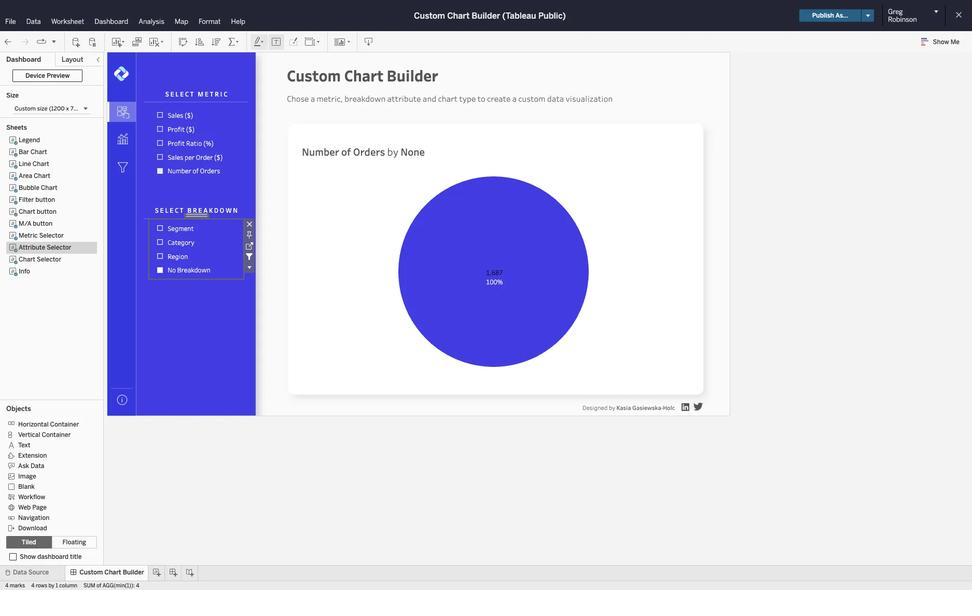 Task type: vqa. For each thing, say whether or not it's contained in the screenshot.
Custom shape element related to 458
no



Task type: describe. For each thing, give the bounding box(es) containing it.
navigation option
[[6, 512, 90, 523]]

create
[[487, 93, 511, 104]]

custom chart builder application
[[104, 46, 972, 564]]

breakdown
[[345, 93, 386, 104]]

custom
[[519, 93, 546, 104]]

m
[[198, 90, 204, 98]]

source
[[28, 569, 49, 576]]

show for show me
[[934, 38, 950, 46]]

and
[[423, 93, 437, 104]]

kasia
[[617, 404, 631, 411]]

extension
[[18, 452, 47, 459]]

0 vertical spatial builder
[[472, 11, 501, 21]]

(tableau
[[503, 11, 537, 21]]

remove from dashboard image
[[244, 219, 255, 229]]

ask data
[[18, 462, 44, 470]]

objects list box
[[6, 416, 97, 533]]

4 rows by 1 column
[[31, 583, 77, 589]]

device preview button
[[12, 70, 83, 82]]

preview
[[47, 72, 70, 79]]

worksheet
[[51, 18, 84, 25]]

agg(min(1)):
[[103, 583, 135, 589]]

container for horizontal container
[[50, 421, 79, 428]]

show/hide cards image
[[334, 37, 351, 47]]

web page
[[18, 504, 47, 511]]

fix height image
[[244, 229, 255, 240]]

ask
[[18, 462, 29, 470]]

button for chart button
[[37, 208, 56, 215]]

show me
[[934, 38, 960, 46]]

designed by kasia gasiewska-holc
[[583, 404, 675, 411]]

download option
[[6, 523, 90, 533]]

c for s e l e c t   b r e a k d o w n
[[175, 206, 179, 214]]

k
[[209, 206, 213, 214]]

new data source image
[[71, 37, 81, 47]]

go to sheet image
[[244, 240, 255, 251]]

1 a from the left
[[311, 93, 315, 104]]

number
[[302, 145, 339, 158]]

undo image
[[3, 37, 13, 47]]

greg robinson
[[889, 8, 918, 23]]

3 4 from the left
[[136, 583, 139, 589]]

chart
[[438, 93, 458, 104]]

image option
[[6, 471, 90, 481]]

4 marks
[[5, 583, 25, 589]]

device
[[25, 72, 45, 79]]

chose
[[287, 93, 309, 104]]

0 horizontal spatial builder
[[123, 569, 144, 576]]

data
[[547, 93, 564, 104]]

2 a from the left
[[513, 93, 517, 104]]

c for s e l e c t   m e t r i c
[[185, 90, 189, 98]]

custom inside custom chart builder application
[[287, 65, 341, 86]]

help
[[231, 18, 246, 25]]

1 vertical spatial r
[[193, 206, 197, 214]]

show me button
[[917, 34, 970, 50]]

legend
[[19, 137, 40, 144]]

bubble
[[19, 184, 39, 192]]

bar
[[19, 148, 29, 156]]

4 for 4 marks
[[5, 583, 8, 589]]

700)
[[70, 105, 83, 112]]

image
[[18, 473, 36, 480]]

x
[[66, 105, 69, 112]]

metric,
[[317, 93, 343, 104]]

w
[[226, 206, 232, 214]]

sum of agg(min(1)): 4
[[84, 583, 139, 589]]

web page option
[[6, 502, 90, 512]]

orders
[[353, 145, 385, 158]]

map
[[175, 18, 188, 25]]

0 vertical spatial dashboard
[[95, 18, 128, 25]]

dashboard
[[37, 553, 69, 561]]

public)
[[539, 11, 566, 21]]

chart button
[[19, 208, 56, 215]]

metric selector
[[19, 232, 64, 239]]

attribute
[[387, 93, 421, 104]]

publish
[[813, 12, 835, 19]]

horizontal
[[18, 421, 49, 428]]

area
[[19, 172, 32, 180]]

title
[[70, 553, 82, 561]]

s for s e l e c t   b r e a k d o w n
[[155, 206, 159, 214]]

show dashboard title
[[20, 553, 82, 561]]

highlight image
[[253, 37, 265, 47]]

1
[[56, 583, 58, 589]]

0 vertical spatial r
[[215, 90, 219, 98]]

show for show dashboard title
[[20, 553, 36, 561]]

publish as...
[[813, 12, 849, 19]]

sorted ascending by min(1) within field list image
[[195, 37, 205, 47]]

0 horizontal spatial dashboard
[[6, 56, 41, 63]]

size
[[37, 105, 48, 112]]

navigation
[[18, 514, 50, 522]]

selector for metric selector
[[39, 232, 64, 239]]

type
[[459, 93, 476, 104]]

chart selector
[[19, 256, 61, 263]]

l for s e l e c t   m e t r i c
[[176, 90, 179, 98]]

selector for attribute selector
[[47, 244, 71, 251]]

size
[[6, 92, 19, 99]]

sum
[[84, 583, 95, 589]]

totals image
[[228, 37, 240, 47]]

marks. press enter to open the view data window.. use arrow keys to navigate data visualization elements. image
[[116, 393, 129, 406]]

gasiewska-
[[633, 404, 663, 411]]

s for s e l e c t   m e t r i c
[[165, 90, 169, 98]]

s e l e c t   m e t r i c
[[165, 90, 227, 98]]

0 vertical spatial by
[[387, 145, 399, 158]]

blank
[[18, 483, 35, 490]]

download
[[18, 525, 47, 532]]

attribute
[[19, 244, 45, 251]]

objects
[[6, 405, 31, 413]]



Task type: locate. For each thing, give the bounding box(es) containing it.
r
[[215, 90, 219, 98], [193, 206, 197, 214]]

4 left marks
[[5, 583, 8, 589]]

2 vertical spatial button
[[33, 220, 53, 227]]

2 horizontal spatial 4
[[136, 583, 139, 589]]

workflow
[[18, 494, 45, 501]]

t
[[190, 90, 194, 98], [210, 90, 214, 98], [180, 206, 183, 214]]

page
[[32, 504, 47, 511]]

0 vertical spatial button
[[35, 196, 55, 203]]

1 vertical spatial l
[[165, 206, 168, 214]]

0 horizontal spatial by
[[49, 583, 54, 589]]

vertical container option
[[6, 429, 90, 440]]

s e l e c t   b r e a k d o w n
[[155, 206, 238, 214]]

by left the "kasia"
[[609, 404, 616, 411]]

1 vertical spatial button
[[37, 208, 56, 215]]

a
[[204, 206, 208, 214]]

1 vertical spatial by
[[609, 404, 616, 411]]

data for data
[[26, 18, 41, 25]]

layout
[[62, 56, 83, 63]]

designed
[[583, 404, 608, 411]]

s left m
[[165, 90, 169, 98]]

by left the 1
[[49, 583, 54, 589]]

0 horizontal spatial r
[[193, 206, 197, 214]]

replay animation image left new data source image
[[51, 38, 57, 44]]

1 vertical spatial custom chart builder
[[80, 569, 144, 576]]

of for orders
[[342, 145, 351, 158]]

show left me
[[934, 38, 950, 46]]

workflow option
[[6, 492, 90, 502]]

1 horizontal spatial custom chart builder
[[287, 65, 439, 86]]

web
[[18, 504, 31, 511]]

r left the i
[[215, 90, 219, 98]]

n
[[233, 206, 238, 214]]

text option
[[6, 440, 90, 450]]

use as filter image
[[244, 251, 255, 262]]

as...
[[836, 12, 849, 19]]

1 horizontal spatial t
[[190, 90, 194, 98]]

robinson
[[889, 16, 918, 23]]

2 vertical spatial by
[[49, 583, 54, 589]]

data up redo icon at top
[[26, 18, 41, 25]]

0 vertical spatial s
[[165, 90, 169, 98]]

t for r
[[180, 206, 183, 214]]

number of orders by none
[[302, 145, 425, 158]]

0 horizontal spatial c
[[175, 206, 179, 214]]

button down bubble chart
[[35, 196, 55, 203]]

ask data option
[[6, 460, 90, 471]]

0 vertical spatial selector
[[39, 232, 64, 239]]

custom chart builder
[[287, 65, 439, 86], [80, 569, 144, 576]]

vertical container
[[18, 431, 71, 439]]

show down "tiled"
[[20, 553, 36, 561]]

format workbook image
[[288, 37, 298, 47]]

4 left rows
[[31, 583, 35, 589]]

of right sum
[[97, 583, 101, 589]]

show inside button
[[934, 38, 950, 46]]

1 horizontal spatial dashboard
[[95, 18, 128, 25]]

1 horizontal spatial r
[[215, 90, 219, 98]]

chart
[[448, 11, 470, 21], [344, 65, 384, 86], [31, 148, 47, 156], [33, 160, 49, 168], [34, 172, 50, 180], [41, 184, 57, 192], [19, 208, 35, 215], [19, 256, 35, 263], [104, 569, 121, 576]]

more options image
[[244, 262, 255, 273]]

marks
[[10, 583, 25, 589]]

1 horizontal spatial replay animation image
[[51, 38, 57, 44]]

horizontal container option
[[6, 419, 90, 429]]

bubble chart
[[19, 184, 57, 192]]

of
[[342, 145, 351, 158], [97, 583, 101, 589]]

0 vertical spatial show
[[934, 38, 950, 46]]

0 vertical spatial of
[[342, 145, 351, 158]]

button down filter button
[[37, 208, 56, 215]]

text
[[18, 442, 30, 449]]

me
[[951, 38, 960, 46]]

b
[[188, 206, 192, 214]]

format
[[199, 18, 221, 25]]

0 horizontal spatial of
[[97, 583, 101, 589]]

image image
[[130, 46, 269, 429], [114, 66, 129, 81], [281, 117, 717, 408], [694, 403, 704, 411], [682, 403, 690, 411]]

by
[[387, 145, 399, 158], [609, 404, 616, 411], [49, 583, 54, 589]]

1 horizontal spatial of
[[342, 145, 351, 158]]

1 vertical spatial of
[[97, 583, 101, 589]]

l for s e l e c t   b r e a k d o w n
[[165, 206, 168, 214]]

c
[[185, 90, 189, 98], [224, 90, 227, 98], [175, 206, 179, 214]]

data inside option
[[31, 462, 44, 470]]

i
[[220, 90, 222, 98]]

1 vertical spatial builder
[[387, 65, 439, 86]]

builder
[[472, 11, 501, 21], [387, 65, 439, 86], [123, 569, 144, 576]]

data for data source
[[13, 569, 27, 576]]

by left none
[[387, 145, 399, 158]]

info
[[19, 268, 30, 275]]

analysis
[[139, 18, 164, 25]]

builder up attribute at the top left
[[387, 65, 439, 86]]

list box
[[6, 134, 97, 397]]

selector down attribute selector
[[37, 256, 61, 263]]

2 horizontal spatial by
[[609, 404, 616, 411]]

hide mark labels image
[[271, 37, 282, 47]]

custom chart builder up sum of agg(min(1)): 4
[[80, 569, 144, 576]]

marks. press enter to open the view data window.. use arrow keys to navigate data visualization elements. image
[[107, 98, 136, 126], [151, 108, 242, 178], [107, 125, 136, 154], [107, 153, 136, 181], [300, 165, 688, 175], [300, 176, 688, 367], [151, 221, 242, 277]]

chose a metric, breakdown attribute and chart type to create a custom data visualization
[[287, 93, 615, 104]]

1 horizontal spatial builder
[[387, 65, 439, 86]]

data source
[[13, 569, 49, 576]]

r right b
[[193, 206, 197, 214]]

metric
[[19, 232, 38, 239]]

e
[[170, 90, 174, 98], [180, 90, 184, 98], [205, 90, 209, 98], [160, 206, 164, 214], [170, 206, 174, 214], [198, 206, 202, 214]]

custom chart builder (tableau public)
[[414, 11, 566, 21]]

chart inside application
[[344, 65, 384, 86]]

1 vertical spatial show
[[20, 553, 36, 561]]

c left b
[[175, 206, 179, 214]]

builder left (tableau
[[472, 11, 501, 21]]

1 vertical spatial container
[[42, 431, 71, 439]]

button for filter button
[[35, 196, 55, 203]]

0 vertical spatial custom chart builder
[[287, 65, 439, 86]]

m/a button
[[19, 220, 53, 227]]

1 horizontal spatial show
[[934, 38, 950, 46]]

device preview
[[25, 72, 70, 79]]

0 horizontal spatial show
[[20, 553, 36, 561]]

2 horizontal spatial t
[[210, 90, 214, 98]]

duplicate image
[[132, 37, 142, 47]]

0 vertical spatial l
[[176, 90, 179, 98]]

1 vertical spatial selector
[[47, 244, 71, 251]]

1 vertical spatial dashboard
[[6, 56, 41, 63]]

2 vertical spatial data
[[13, 569, 27, 576]]

0 horizontal spatial replay animation image
[[36, 37, 47, 47]]

container down horizontal container
[[42, 431, 71, 439]]

data down extension
[[31, 462, 44, 470]]

publish as... button
[[800, 9, 862, 22]]

1 horizontal spatial a
[[513, 93, 517, 104]]

rows
[[36, 583, 47, 589]]

togglestate option group
[[6, 536, 97, 549]]

greg
[[889, 8, 903, 16]]

redo image
[[20, 37, 30, 47]]

0 horizontal spatial a
[[311, 93, 315, 104]]

filter
[[19, 196, 34, 203]]

selector for chart selector
[[37, 256, 61, 263]]

clear sheet image
[[148, 37, 165, 47]]

c right the i
[[224, 90, 227, 98]]

replay animation image
[[36, 37, 47, 47], [51, 38, 57, 44]]

1 horizontal spatial c
[[185, 90, 189, 98]]

m/a
[[19, 220, 31, 227]]

1 vertical spatial s
[[155, 206, 159, 214]]

selector up attribute selector
[[39, 232, 64, 239]]

builder up agg(min(1)):
[[123, 569, 144, 576]]

dashboard down redo icon at top
[[6, 56, 41, 63]]

button
[[35, 196, 55, 203], [37, 208, 56, 215], [33, 220, 53, 227]]

vertical
[[18, 431, 40, 439]]

dashboard up new worksheet "image"
[[95, 18, 128, 25]]

custom chart builder up breakdown in the left top of the page
[[287, 65, 439, 86]]

1 horizontal spatial l
[[176, 90, 179, 98]]

visualization
[[566, 93, 613, 104]]

1 horizontal spatial by
[[387, 145, 399, 158]]

sheets
[[6, 124, 27, 131]]

button up metric selector
[[33, 220, 53, 227]]

attribute selector
[[19, 244, 71, 251]]

0 horizontal spatial 4
[[5, 583, 8, 589]]

filter button
[[19, 196, 55, 203]]

a right chose
[[311, 93, 315, 104]]

1 horizontal spatial s
[[165, 90, 169, 98]]

sorted descending by min(1) within field list image
[[211, 37, 222, 47]]

s
[[165, 90, 169, 98], [155, 206, 159, 214]]

line chart
[[19, 160, 49, 168]]

data up marks
[[13, 569, 27, 576]]

swap rows and columns image
[[178, 37, 188, 47]]

download image
[[364, 37, 374, 47]]

c left m
[[185, 90, 189, 98]]

button for m/a button
[[33, 220, 53, 227]]

new worksheet image
[[111, 37, 126, 47]]

to
[[478, 93, 486, 104]]

t left the i
[[210, 90, 214, 98]]

bar chart
[[19, 148, 47, 156]]

custom chart builder inside application
[[287, 65, 439, 86]]

of inside custom chart builder application
[[342, 145, 351, 158]]

o
[[220, 206, 224, 214]]

list box containing legend
[[6, 134, 97, 397]]

custom
[[414, 11, 445, 21], [287, 65, 341, 86], [15, 105, 36, 112], [80, 569, 103, 576]]

0 horizontal spatial s
[[155, 206, 159, 214]]

t for e
[[190, 90, 194, 98]]

line
[[19, 160, 31, 168]]

2 vertical spatial builder
[[123, 569, 144, 576]]

l left b
[[165, 206, 168, 214]]

holc
[[663, 404, 675, 411]]

2 horizontal spatial c
[[224, 90, 227, 98]]

fit image
[[305, 37, 321, 47]]

2 4 from the left
[[31, 583, 35, 589]]

(1200
[[49, 105, 65, 112]]

of left orders
[[342, 145, 351, 158]]

l left m
[[176, 90, 179, 98]]

none
[[401, 145, 425, 158]]

4 right agg(min(1)):
[[136, 583, 139, 589]]

2 horizontal spatial builder
[[472, 11, 501, 21]]

0 vertical spatial data
[[26, 18, 41, 25]]

area chart
[[19, 172, 50, 180]]

selector down metric selector
[[47, 244, 71, 251]]

t left b
[[180, 206, 183, 214]]

of for agg(min(1)):
[[97, 583, 101, 589]]

0 horizontal spatial l
[[165, 206, 168, 214]]

collapse image
[[95, 57, 101, 63]]

builder inside application
[[387, 65, 439, 86]]

0 vertical spatial container
[[50, 421, 79, 428]]

0 horizontal spatial t
[[180, 206, 183, 214]]

extension option
[[6, 450, 90, 460]]

custom size (1200 x 700)
[[15, 105, 83, 112]]

1 horizontal spatial 4
[[31, 583, 35, 589]]

container up vertical container option
[[50, 421, 79, 428]]

a right create
[[513, 93, 517, 104]]

2 vertical spatial selector
[[37, 256, 61, 263]]

container for vertical container
[[42, 431, 71, 439]]

container inside vertical container option
[[42, 431, 71, 439]]

container inside horizontal container option
[[50, 421, 79, 428]]

a
[[311, 93, 315, 104], [513, 93, 517, 104]]

tiled
[[22, 539, 36, 546]]

1 vertical spatial data
[[31, 462, 44, 470]]

pause auto updates image
[[88, 37, 98, 47]]

0 horizontal spatial custom chart builder
[[80, 569, 144, 576]]

data
[[26, 18, 41, 25], [31, 462, 44, 470], [13, 569, 27, 576]]

blank option
[[6, 481, 90, 492]]

t left m
[[190, 90, 194, 98]]

4 for 4 rows by 1 column
[[31, 583, 35, 589]]

file
[[5, 18, 16, 25]]

selector
[[39, 232, 64, 239], [47, 244, 71, 251], [37, 256, 61, 263]]

replay animation image right redo icon at top
[[36, 37, 47, 47]]

s left b
[[155, 206, 159, 214]]

horizontal container
[[18, 421, 79, 428]]

1 4 from the left
[[5, 583, 8, 589]]



